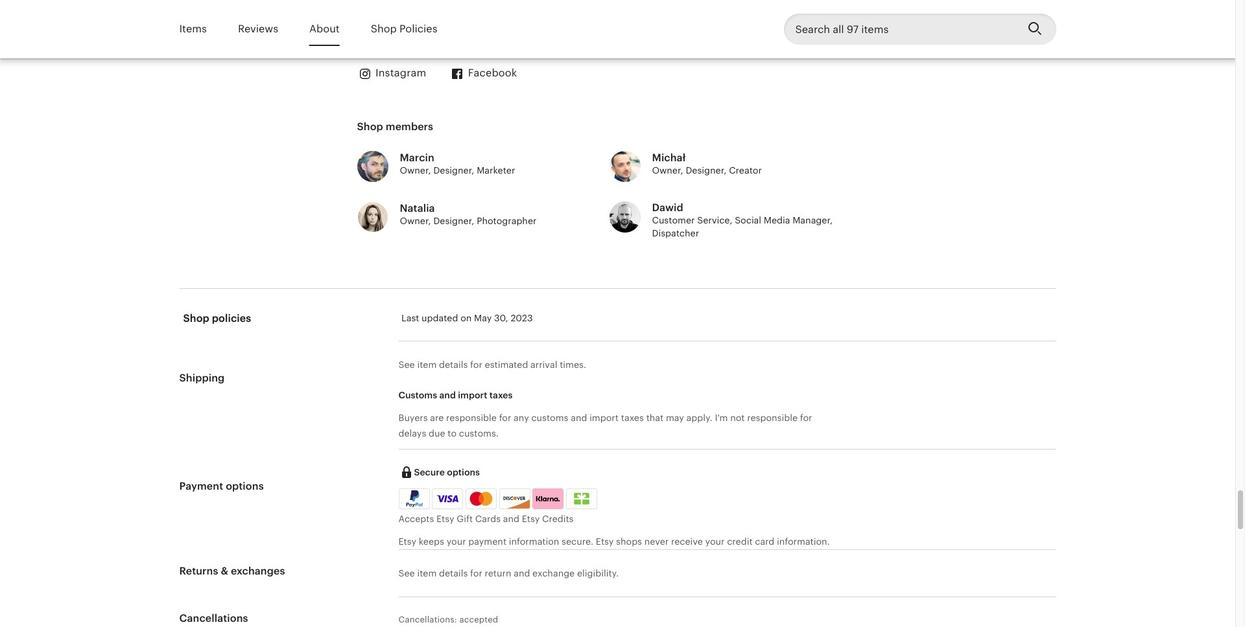 Task type: describe. For each thing, give the bounding box(es) containing it.
for for see item details for return and exchange eligibility.
[[470, 569, 483, 579]]

cancellations:
[[399, 615, 457, 625]]

and inside 'buyers are responsible for any customs and import taxes that may apply. i'm not responsible for delays due to customs.'
[[571, 413, 587, 424]]

giftcard image
[[571, 494, 593, 505]]

30,
[[494, 313, 508, 324]]

last
[[402, 313, 419, 324]]

michał
[[652, 152, 686, 164]]

visa image
[[437, 494, 459, 505]]

customs.
[[459, 429, 499, 439]]

estimated
[[485, 360, 528, 370]]

options for secure options
[[447, 468, 480, 478]]

media
[[764, 215, 790, 226]]

see for see item details for estimated arrival times.
[[399, 360, 415, 370]]

never
[[645, 537, 669, 547]]

secure.
[[562, 537, 594, 547]]

see for see item details for return and exchange eligibility.
[[399, 569, 415, 579]]

about link
[[309, 14, 340, 44]]

buyers are responsible for any customs and import taxes that may apply. i'm not responsible for delays due to customs.
[[399, 413, 812, 439]]

last updated on may 30, 2023
[[402, 313, 533, 324]]

0 horizontal spatial taxes
[[490, 390, 513, 401]]

members
[[386, 121, 433, 133]]

payment
[[179, 481, 223, 493]]

taxes inside 'buyers are responsible for any customs and import taxes that may apply. i'm not responsible for delays due to customs.'
[[621, 413, 644, 424]]

items
[[179, 23, 207, 35]]

apply.
[[687, 413, 713, 424]]

dawid customer service, social media manager, dispatcher
[[652, 202, 833, 238]]

klarna image
[[533, 489, 564, 510]]

exchange
[[533, 569, 575, 579]]

etsy left gift
[[437, 515, 454, 525]]

payment options
[[179, 481, 264, 493]]

see item details for estimated arrival times.
[[399, 360, 586, 370]]

shop policies
[[183, 313, 251, 325]]

policies
[[400, 23, 438, 35]]

marcin
[[400, 152, 435, 164]]

etsy left keeps
[[399, 537, 417, 547]]

reviews
[[238, 23, 278, 35]]

keeps
[[419, 537, 444, 547]]

etsy keeps your payment information secure. etsy shops never receive your credit card information.
[[399, 537, 830, 547]]

photographer
[[477, 216, 537, 226]]

michał owner, designer, creator
[[652, 152, 762, 176]]

service,
[[697, 215, 733, 226]]

cancellations
[[179, 613, 248, 625]]

2023
[[511, 313, 533, 324]]

delays
[[399, 429, 426, 439]]

arrival
[[531, 360, 558, 370]]

paypal image
[[401, 491, 428, 508]]

marcin owner, designer, marketer
[[400, 152, 515, 176]]

customs and import taxes
[[399, 390, 513, 401]]

receive
[[671, 537, 703, 547]]

shops
[[616, 537, 642, 547]]

designer, for michał
[[686, 166, 727, 176]]

facebook link
[[450, 66, 517, 82]]

secure options
[[414, 468, 480, 478]]

shop for shop policies
[[371, 23, 397, 35]]

designer, for marcin
[[434, 166, 474, 176]]

for for see item details for estimated arrival times.
[[470, 360, 483, 370]]

designer, for natalia
[[434, 216, 474, 226]]

exchanges
[[231, 566, 285, 578]]

gift
[[457, 515, 473, 525]]

cards
[[475, 515, 501, 525]]

policies
[[212, 313, 251, 325]]

owner, for marcin
[[400, 166, 431, 176]]

i'm
[[715, 413, 728, 424]]

facebook
[[468, 67, 517, 79]]

options for payment options
[[226, 481, 264, 493]]

returns & exchanges
[[179, 566, 285, 578]]

item for see item details for estimated arrival times.
[[417, 360, 437, 370]]

are
[[430, 413, 444, 424]]

for for buyers are responsible for any customs and import taxes that may apply. i'm not responsible for delays due to customs.
[[499, 413, 511, 424]]

shop policies link
[[371, 14, 438, 44]]

returns
[[179, 566, 218, 578]]

shop policies
[[371, 23, 438, 35]]



Task type: locate. For each thing, give the bounding box(es) containing it.
1 vertical spatial shop
[[357, 121, 383, 133]]

0 vertical spatial details
[[439, 360, 468, 370]]

information.
[[777, 537, 830, 547]]

item
[[417, 360, 437, 370], [417, 569, 437, 579]]

item up customs
[[417, 360, 437, 370]]

about
[[309, 23, 340, 35]]

natalia owner, designer, photographer
[[400, 202, 537, 226]]

see
[[399, 360, 415, 370], [399, 569, 415, 579]]

taxes
[[490, 390, 513, 401], [621, 413, 644, 424]]

information
[[509, 537, 559, 547]]

2 details from the top
[[439, 569, 468, 579]]

1 responsible from the left
[[446, 413, 497, 424]]

marketer
[[477, 166, 515, 176]]

for
[[470, 360, 483, 370], [499, 413, 511, 424], [800, 413, 812, 424], [470, 569, 483, 579]]

details down keeps
[[439, 569, 468, 579]]

that
[[647, 413, 664, 424]]

creator
[[729, 166, 762, 176]]

and
[[440, 390, 456, 401], [571, 413, 587, 424], [503, 515, 520, 525], [514, 569, 530, 579]]

item for see item details for return and exchange eligibility.
[[417, 569, 437, 579]]

customs
[[532, 413, 569, 424]]

and down discover icon
[[503, 515, 520, 525]]

details
[[439, 360, 468, 370], [439, 569, 468, 579]]

and up are
[[440, 390, 456, 401]]

0 horizontal spatial import
[[458, 390, 487, 401]]

accepts etsy gift cards and etsy credits
[[399, 515, 574, 525]]

1 horizontal spatial import
[[590, 413, 619, 424]]

to
[[448, 429, 457, 439]]

taxes left that at the right of page
[[621, 413, 644, 424]]

customs
[[399, 390, 437, 401]]

2 item from the top
[[417, 569, 437, 579]]

import left that at the right of page
[[590, 413, 619, 424]]

on
[[461, 313, 472, 324]]

return
[[485, 569, 511, 579]]

reviews link
[[238, 14, 278, 44]]

any
[[514, 413, 529, 424]]

details for estimated
[[439, 360, 468, 370]]

etsy up information
[[522, 515, 540, 525]]

etsy left shops
[[596, 537, 614, 547]]

item down keeps
[[417, 569, 437, 579]]

owner, for natalia
[[400, 216, 431, 226]]

Search all 97 items text field
[[784, 14, 1017, 45]]

etsy
[[437, 515, 454, 525], [522, 515, 540, 525], [399, 537, 417, 547], [596, 537, 614, 547]]

instagram link
[[357, 66, 426, 82]]

1 see from the top
[[399, 360, 415, 370]]

items link
[[179, 14, 207, 44]]

shop left the policies
[[371, 23, 397, 35]]

designer, inside 'marcin owner, designer, marketer'
[[434, 166, 474, 176]]

1 vertical spatial item
[[417, 569, 437, 579]]

updated
[[422, 313, 458, 324]]

0 vertical spatial options
[[447, 468, 480, 478]]

owner, for michał
[[652, 166, 684, 176]]

designer,
[[434, 166, 474, 176], [686, 166, 727, 176], [434, 216, 474, 226]]

payment
[[469, 537, 507, 547]]

not
[[731, 413, 745, 424]]

0 vertical spatial taxes
[[490, 390, 513, 401]]

options
[[447, 468, 480, 478], [226, 481, 264, 493]]

shop left members
[[357, 121, 383, 133]]

instagram
[[376, 67, 426, 79]]

shop for shop members
[[357, 121, 383, 133]]

card
[[755, 537, 775, 547]]

1 horizontal spatial options
[[447, 468, 480, 478]]

2 see from the top
[[399, 569, 415, 579]]

1 vertical spatial details
[[439, 569, 468, 579]]

may
[[474, 313, 492, 324]]

shipping
[[179, 372, 225, 385]]

buyers
[[399, 413, 428, 424]]

1 vertical spatial taxes
[[621, 413, 644, 424]]

0 vertical spatial shop
[[371, 23, 397, 35]]

shop left policies
[[183, 313, 209, 325]]

secure
[[414, 468, 445, 478]]

shop for shop policies
[[183, 313, 209, 325]]

0 vertical spatial import
[[458, 390, 487, 401]]

details up customs and import taxes at the left
[[439, 360, 468, 370]]

1 vertical spatial import
[[590, 413, 619, 424]]

discover image
[[500, 492, 531, 511]]

shop inside shop policies link
[[371, 23, 397, 35]]

1 your from the left
[[447, 537, 466, 547]]

0 vertical spatial item
[[417, 360, 437, 370]]

owner, down marcin
[[400, 166, 431, 176]]

responsible right not
[[747, 413, 798, 424]]

2 your from the left
[[706, 537, 725, 547]]

owner, inside 'marcin owner, designer, marketer'
[[400, 166, 431, 176]]

options right the payment
[[226, 481, 264, 493]]

your down gift
[[447, 537, 466, 547]]

dawid
[[652, 202, 684, 214]]

may
[[666, 413, 684, 424]]

responsible up customs.
[[446, 413, 497, 424]]

credits
[[542, 515, 574, 525]]

2 vertical spatial shop
[[183, 313, 209, 325]]

times.
[[560, 360, 586, 370]]

owner, inside the natalia owner, designer, photographer
[[400, 216, 431, 226]]

see item details for return and exchange eligibility.
[[399, 569, 619, 579]]

owner, down natalia
[[400, 216, 431, 226]]

0 horizontal spatial options
[[226, 481, 264, 493]]

1 details from the top
[[439, 360, 468, 370]]

0 horizontal spatial your
[[447, 537, 466, 547]]

designer, down marcin
[[434, 166, 474, 176]]

1 vertical spatial options
[[226, 481, 264, 493]]

see up customs
[[399, 360, 415, 370]]

your left 'credit'
[[706, 537, 725, 547]]

&
[[221, 566, 228, 578]]

credit
[[727, 537, 753, 547]]

see up cancellations:
[[399, 569, 415, 579]]

social
[[735, 215, 762, 226]]

designer, down natalia
[[434, 216, 474, 226]]

natalia
[[400, 202, 435, 215]]

eligibility.
[[577, 569, 619, 579]]

owner, inside "michał owner, designer, creator"
[[652, 166, 684, 176]]

designer, inside the natalia owner, designer, photographer
[[434, 216, 474, 226]]

0 horizontal spatial responsible
[[446, 413, 497, 424]]

details for return
[[439, 569, 468, 579]]

and right customs in the left of the page
[[571, 413, 587, 424]]

cancellations: accepted
[[399, 615, 498, 625]]

your
[[447, 537, 466, 547], [706, 537, 725, 547]]

mastercard image
[[468, 491, 495, 508]]

1 item from the top
[[417, 360, 437, 370]]

1 horizontal spatial responsible
[[747, 413, 798, 424]]

designer, left creator
[[686, 166, 727, 176]]

2 responsible from the left
[[747, 413, 798, 424]]

and right return
[[514, 569, 530, 579]]

options up visa "icon"
[[447, 468, 480, 478]]

owner, down michał
[[652, 166, 684, 176]]

1 horizontal spatial taxes
[[621, 413, 644, 424]]

1 vertical spatial see
[[399, 569, 415, 579]]

dispatcher
[[652, 228, 699, 238]]

shop members
[[357, 121, 433, 133]]

taxes down the estimated
[[490, 390, 513, 401]]

0 vertical spatial see
[[399, 360, 415, 370]]

due
[[429, 429, 445, 439]]

1 horizontal spatial your
[[706, 537, 725, 547]]

manager,
[[793, 215, 833, 226]]

shop
[[371, 23, 397, 35], [357, 121, 383, 133], [183, 313, 209, 325]]

customer
[[652, 215, 695, 226]]

import inside 'buyers are responsible for any customs and import taxes that may apply. i'm not responsible for delays due to customs.'
[[590, 413, 619, 424]]

accepted
[[460, 615, 498, 625]]

designer, inside "michał owner, designer, creator"
[[686, 166, 727, 176]]

owner,
[[400, 166, 431, 176], [652, 166, 684, 176], [400, 216, 431, 226]]

import down see item details for estimated arrival times.
[[458, 390, 487, 401]]

accepts
[[399, 515, 434, 525]]

import
[[458, 390, 487, 401], [590, 413, 619, 424]]



Task type: vqa. For each thing, say whether or not it's contained in the screenshot.


